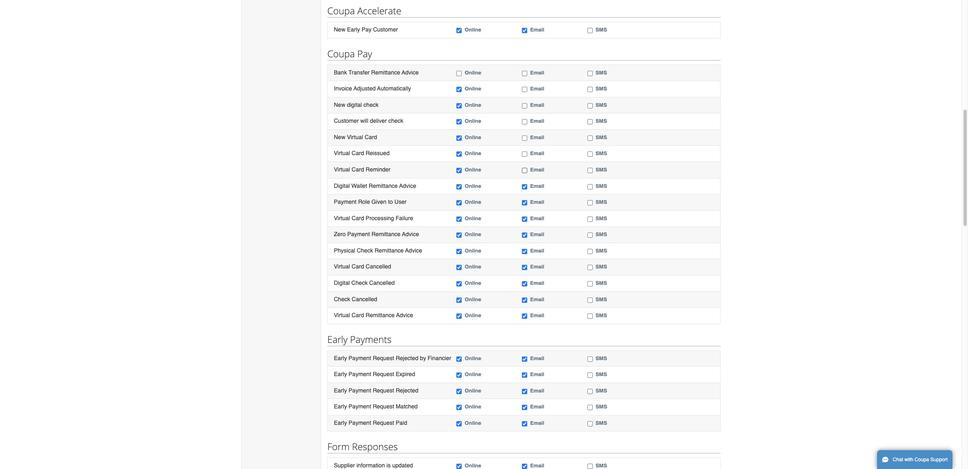 Task type: locate. For each thing, give the bounding box(es) containing it.
card up the wallet
[[352, 166, 364, 173]]

online for invoice adjusted automatically
[[465, 86, 482, 92]]

20 sms from the top
[[596, 388, 608, 394]]

payment role given to user
[[334, 199, 407, 205]]

16 email from the top
[[531, 297, 545, 303]]

online for customer will deliver check
[[465, 118, 482, 124]]

rejected left by
[[396, 355, 419, 362]]

online for virtual card reminder
[[465, 167, 482, 173]]

chat with coupa support button
[[878, 451, 953, 470]]

3 new from the top
[[334, 134, 346, 141]]

new virtual card
[[334, 134, 377, 141]]

1 vertical spatial digital
[[334, 280, 350, 287]]

23 online from the top
[[465, 464, 482, 470]]

failure
[[396, 215, 414, 222]]

1 vertical spatial pay
[[358, 47, 372, 60]]

None checkbox
[[457, 28, 462, 33], [522, 28, 528, 33], [588, 28, 593, 33], [457, 71, 462, 76], [522, 71, 528, 76], [588, 71, 593, 76], [522, 87, 528, 92], [588, 87, 593, 92], [522, 103, 528, 109], [457, 136, 462, 141], [522, 136, 528, 141], [588, 136, 593, 141], [457, 152, 462, 157], [522, 152, 528, 157], [522, 168, 528, 173], [588, 168, 593, 173], [588, 184, 593, 190], [522, 201, 528, 206], [588, 201, 593, 206], [588, 217, 593, 222], [457, 233, 462, 238], [588, 249, 593, 255], [522, 265, 528, 271], [522, 282, 528, 287], [457, 314, 462, 319], [522, 357, 528, 362], [588, 357, 593, 362], [457, 373, 462, 379], [522, 373, 528, 379], [457, 389, 462, 395], [522, 389, 528, 395], [522, 406, 528, 411], [588, 406, 593, 411], [588, 422, 593, 427], [522, 465, 528, 470], [588, 465, 593, 470], [457, 28, 462, 33], [522, 28, 528, 33], [588, 28, 593, 33], [457, 71, 462, 76], [522, 71, 528, 76], [588, 71, 593, 76], [522, 87, 528, 92], [588, 87, 593, 92], [522, 103, 528, 109], [457, 136, 462, 141], [522, 136, 528, 141], [588, 136, 593, 141], [457, 152, 462, 157], [522, 152, 528, 157], [522, 168, 528, 173], [588, 168, 593, 173], [588, 184, 593, 190], [522, 201, 528, 206], [588, 201, 593, 206], [588, 217, 593, 222], [457, 233, 462, 238], [588, 249, 593, 255], [522, 265, 528, 271], [522, 282, 528, 287], [457, 314, 462, 319], [522, 357, 528, 362], [588, 357, 593, 362], [457, 373, 462, 379], [522, 373, 528, 379], [457, 389, 462, 395], [522, 389, 528, 395], [522, 406, 528, 411], [588, 406, 593, 411], [588, 422, 593, 427], [522, 465, 528, 470], [588, 465, 593, 470]]

1 email from the top
[[531, 27, 545, 33]]

online for physical check remittance advice
[[465, 248, 482, 254]]

check down invoice adjusted automatically
[[364, 102, 379, 108]]

7 sms from the top
[[596, 151, 608, 157]]

9 online from the top
[[465, 183, 482, 189]]

4 email from the top
[[531, 102, 545, 108]]

8 online from the top
[[465, 167, 482, 173]]

customer left will in the top of the page
[[334, 118, 359, 124]]

11 online from the top
[[465, 216, 482, 222]]

8 email from the top
[[531, 167, 545, 173]]

remittance for card
[[366, 312, 395, 319]]

sms for payment role given to user
[[596, 199, 608, 205]]

sms for virtual card processing failure
[[596, 216, 608, 222]]

3 sms from the top
[[596, 86, 608, 92]]

15 online from the top
[[465, 280, 482, 287]]

5 online from the top
[[465, 118, 482, 124]]

request
[[373, 355, 394, 362], [373, 372, 394, 378], [373, 388, 394, 394], [373, 404, 394, 411], [373, 420, 394, 427]]

2 request from the top
[[373, 372, 394, 378]]

adjusted
[[354, 85, 376, 92]]

coupa pay
[[328, 47, 372, 60]]

6 sms from the top
[[596, 134, 608, 141]]

10 email from the top
[[531, 199, 545, 205]]

21 online from the top
[[465, 404, 482, 411]]

transfer
[[349, 69, 370, 76]]

updated
[[393, 463, 413, 470]]

1 horizontal spatial customer
[[373, 26, 398, 33]]

0 vertical spatial digital
[[334, 183, 350, 189]]

1 vertical spatial cancelled
[[370, 280, 395, 287]]

18 email from the top
[[531, 356, 545, 362]]

online for new early pay customer
[[465, 27, 482, 33]]

2 vertical spatial new
[[334, 134, 346, 141]]

17 email from the top
[[531, 313, 545, 319]]

1 online from the top
[[465, 27, 482, 33]]

early payment request expired
[[334, 372, 416, 378]]

online for new virtual card
[[465, 134, 482, 141]]

virtual down check cancelled
[[334, 312, 350, 319]]

payment for early payment request expired
[[349, 372, 372, 378]]

coupa up bank
[[328, 47, 355, 60]]

1 horizontal spatial check
[[389, 118, 404, 124]]

14 email from the top
[[531, 264, 545, 270]]

card down new virtual card
[[352, 150, 364, 157]]

5 sms from the top
[[596, 118, 608, 124]]

automatically
[[377, 85, 411, 92]]

2 sms from the top
[[596, 70, 608, 76]]

virtual down physical
[[334, 264, 350, 270]]

new up virtual card reissued
[[334, 134, 346, 141]]

customer will deliver check
[[334, 118, 404, 124]]

3 online from the top
[[465, 86, 482, 92]]

check right deliver
[[389, 118, 404, 124]]

12 online from the top
[[465, 232, 482, 238]]

1 vertical spatial check
[[352, 280, 368, 287]]

0 vertical spatial check
[[357, 248, 373, 254]]

email for virtual card reminder
[[531, 167, 545, 173]]

email for customer will deliver check
[[531, 118, 545, 124]]

13 online from the top
[[465, 248, 482, 254]]

new left digital
[[334, 102, 346, 108]]

pay down coupa accelerate
[[362, 26, 372, 33]]

request down early payment request matched
[[373, 420, 394, 427]]

virtual card cancelled
[[334, 264, 392, 270]]

19 sms from the top
[[596, 372, 608, 378]]

email for payment role given to user
[[531, 199, 545, 205]]

remittance down processing
[[372, 231, 401, 238]]

email for invoice adjusted automatically
[[531, 86, 545, 92]]

check down 'digital check cancelled'
[[334, 296, 350, 303]]

1 rejected from the top
[[396, 355, 419, 362]]

payment
[[334, 199, 357, 205], [348, 231, 370, 238], [349, 355, 372, 362], [349, 372, 372, 378], [349, 388, 372, 394], [349, 404, 372, 411], [349, 420, 372, 427]]

deliver
[[370, 118, 387, 124]]

email for digital wallet remittance advice
[[531, 183, 545, 189]]

23 email from the top
[[531, 464, 545, 470]]

remittance for check
[[375, 248, 404, 254]]

0 vertical spatial check
[[364, 102, 379, 108]]

digital check cancelled
[[334, 280, 395, 287]]

virtual
[[347, 134, 363, 141], [334, 150, 350, 157], [334, 166, 350, 173], [334, 215, 350, 222], [334, 264, 350, 270], [334, 312, 350, 319]]

sms for bank transfer remittance advice
[[596, 70, 608, 76]]

1 request from the top
[[373, 355, 394, 362]]

request down the early payment request rejected
[[373, 404, 394, 411]]

coupa up new early pay customer
[[328, 4, 355, 17]]

None checkbox
[[457, 87, 462, 92], [457, 103, 462, 109], [588, 103, 593, 109], [457, 119, 462, 125], [522, 119, 528, 125], [588, 119, 593, 125], [588, 152, 593, 157], [457, 168, 462, 173], [457, 184, 462, 190], [522, 184, 528, 190], [457, 201, 462, 206], [457, 217, 462, 222], [522, 217, 528, 222], [522, 233, 528, 238], [588, 233, 593, 238], [457, 249, 462, 255], [522, 249, 528, 255], [457, 265, 462, 271], [588, 265, 593, 271], [457, 282, 462, 287], [588, 282, 593, 287], [457, 298, 462, 303], [522, 298, 528, 303], [588, 298, 593, 303], [522, 314, 528, 319], [588, 314, 593, 319], [457, 357, 462, 362], [588, 373, 593, 379], [588, 389, 593, 395], [457, 406, 462, 411], [457, 422, 462, 427], [522, 422, 528, 427], [457, 465, 462, 470], [457, 87, 462, 92], [457, 103, 462, 109], [588, 103, 593, 109], [457, 119, 462, 125], [522, 119, 528, 125], [588, 119, 593, 125], [588, 152, 593, 157], [457, 168, 462, 173], [457, 184, 462, 190], [522, 184, 528, 190], [457, 201, 462, 206], [457, 217, 462, 222], [522, 217, 528, 222], [522, 233, 528, 238], [588, 233, 593, 238], [457, 249, 462, 255], [522, 249, 528, 255], [457, 265, 462, 271], [588, 265, 593, 271], [457, 282, 462, 287], [588, 282, 593, 287], [457, 298, 462, 303], [522, 298, 528, 303], [588, 298, 593, 303], [522, 314, 528, 319], [588, 314, 593, 319], [457, 357, 462, 362], [588, 373, 593, 379], [588, 389, 593, 395], [457, 406, 462, 411], [457, 422, 462, 427], [522, 422, 528, 427], [457, 465, 462, 470]]

user
[[395, 199, 407, 205]]

8 sms from the top
[[596, 167, 608, 173]]

remittance up automatically
[[372, 69, 401, 76]]

20 email from the top
[[531, 388, 545, 394]]

check
[[357, 248, 373, 254], [352, 280, 368, 287], [334, 296, 350, 303]]

early
[[347, 26, 360, 33], [328, 333, 348, 346], [334, 355, 347, 362], [334, 372, 347, 378], [334, 388, 347, 394], [334, 404, 347, 411], [334, 420, 347, 427]]

1 sms from the top
[[596, 27, 608, 33]]

early down "early payment request expired"
[[334, 388, 347, 394]]

virtual down virtual card reissued
[[334, 166, 350, 173]]

early for early payment request rejected by financier
[[334, 355, 347, 362]]

10 online from the top
[[465, 199, 482, 205]]

16 online from the top
[[465, 297, 482, 303]]

1 vertical spatial customer
[[334, 118, 359, 124]]

online for early payment request rejected by financier
[[465, 356, 482, 362]]

email
[[531, 27, 545, 33], [531, 70, 545, 76], [531, 86, 545, 92], [531, 102, 545, 108], [531, 118, 545, 124], [531, 134, 545, 141], [531, 151, 545, 157], [531, 167, 545, 173], [531, 183, 545, 189], [531, 199, 545, 205], [531, 216, 545, 222], [531, 232, 545, 238], [531, 248, 545, 254], [531, 264, 545, 270], [531, 280, 545, 287], [531, 297, 545, 303], [531, 313, 545, 319], [531, 356, 545, 362], [531, 372, 545, 378], [531, 388, 545, 394], [531, 404, 545, 411], [531, 421, 545, 427], [531, 464, 545, 470]]

3 email from the top
[[531, 86, 545, 92]]

online for zero payment remittance advice
[[465, 232, 482, 238]]

early for early payment request expired
[[334, 372, 347, 378]]

chat with coupa support
[[894, 458, 949, 463]]

paid
[[396, 420, 408, 427]]

form
[[328, 441, 350, 454]]

digital left the wallet
[[334, 183, 350, 189]]

0 vertical spatial cancelled
[[366, 264, 392, 270]]

10 sms from the top
[[596, 199, 608, 205]]

early up "early payment request paid"
[[334, 404, 347, 411]]

responses
[[352, 441, 398, 454]]

17 online from the top
[[465, 313, 482, 319]]

payment down early payment request matched
[[349, 420, 372, 427]]

new for new early pay customer
[[334, 26, 346, 33]]

0 vertical spatial coupa
[[328, 4, 355, 17]]

pay
[[362, 26, 372, 33], [358, 47, 372, 60]]

0 horizontal spatial customer
[[334, 118, 359, 124]]

payment down "early payment request expired"
[[349, 388, 372, 394]]

9 sms from the top
[[596, 183, 608, 189]]

email for virtual card processing failure
[[531, 216, 545, 222]]

0 vertical spatial new
[[334, 26, 346, 33]]

early payment request rejected by financier
[[334, 355, 452, 362]]

1 new from the top
[[334, 26, 346, 33]]

early for early payment request rejected
[[334, 388, 347, 394]]

15 sms from the top
[[596, 280, 608, 287]]

virtual down new virtual card
[[334, 150, 350, 157]]

12 email from the top
[[531, 232, 545, 238]]

online
[[465, 27, 482, 33], [465, 70, 482, 76], [465, 86, 482, 92], [465, 102, 482, 108], [465, 118, 482, 124], [465, 134, 482, 141], [465, 151, 482, 157], [465, 167, 482, 173], [465, 183, 482, 189], [465, 199, 482, 205], [465, 216, 482, 222], [465, 232, 482, 238], [465, 248, 482, 254], [465, 264, 482, 270], [465, 280, 482, 287], [465, 297, 482, 303], [465, 313, 482, 319], [465, 356, 482, 362], [465, 372, 482, 378], [465, 388, 482, 394], [465, 404, 482, 411], [465, 421, 482, 427], [465, 464, 482, 470]]

19 email from the top
[[531, 372, 545, 378]]

request up early payment request matched
[[373, 388, 394, 394]]

card for reminder
[[352, 166, 364, 173]]

check
[[364, 102, 379, 108], [389, 118, 404, 124]]

5 email from the top
[[531, 118, 545, 124]]

0 horizontal spatial check
[[364, 102, 379, 108]]

12 sms from the top
[[596, 232, 608, 238]]

payment down early payments
[[349, 355, 372, 362]]

2 vertical spatial coupa
[[915, 458, 930, 463]]

with
[[905, 458, 914, 463]]

2 rejected from the top
[[396, 388, 419, 394]]

online for virtual card cancelled
[[465, 264, 482, 270]]

22 sms from the top
[[596, 421, 608, 427]]

support
[[931, 458, 949, 463]]

9 email from the top
[[531, 183, 545, 189]]

5 request from the top
[[373, 420, 394, 427]]

2 new from the top
[[334, 102, 346, 108]]

remittance up payments at the bottom left of page
[[366, 312, 395, 319]]

expired
[[396, 372, 416, 378]]

22 online from the top
[[465, 421, 482, 427]]

pay up transfer
[[358, 47, 372, 60]]

digital
[[334, 183, 350, 189], [334, 280, 350, 287]]

1 vertical spatial coupa
[[328, 47, 355, 60]]

sms for new early pay customer
[[596, 27, 608, 33]]

early up form
[[334, 420, 347, 427]]

early payment request rejected
[[334, 388, 419, 394]]

13 email from the top
[[531, 248, 545, 254]]

11 email from the top
[[531, 216, 545, 222]]

reissued
[[366, 150, 390, 157]]

advice
[[402, 69, 419, 76], [400, 183, 417, 189], [402, 231, 419, 238], [405, 248, 423, 254], [396, 312, 414, 319]]

email for early payment request paid
[[531, 421, 545, 427]]

remittance for transfer
[[372, 69, 401, 76]]

check up virtual card cancelled at the bottom left of page
[[357, 248, 373, 254]]

coupa right with
[[915, 458, 930, 463]]

zero
[[334, 231, 346, 238]]

remittance for payment
[[372, 231, 401, 238]]

7 email from the top
[[531, 151, 545, 157]]

advice for zero payment remittance advice
[[402, 231, 419, 238]]

1 digital from the top
[[334, 183, 350, 189]]

payment for early payment request rejected by financier
[[349, 355, 372, 362]]

cancelled down virtual card cancelled at the bottom left of page
[[370, 280, 395, 287]]

22 email from the top
[[531, 421, 545, 427]]

18 online from the top
[[465, 356, 482, 362]]

early down early payments
[[334, 355, 347, 362]]

rejected up matched
[[396, 388, 419, 394]]

digital wallet remittance advice
[[334, 183, 417, 189]]

1 vertical spatial rejected
[[396, 388, 419, 394]]

14 online from the top
[[465, 264, 482, 270]]

7 online from the top
[[465, 151, 482, 157]]

sms for virtual card reissued
[[596, 151, 608, 157]]

new digital check
[[334, 102, 379, 108]]

23 sms from the top
[[596, 464, 608, 470]]

request for early payment request rejected
[[373, 388, 394, 394]]

sms for early payment request rejected
[[596, 388, 608, 394]]

18 sms from the top
[[596, 356, 608, 362]]

email for supplier information is updated
[[531, 464, 545, 470]]

remittance up given at the left of page
[[369, 183, 398, 189]]

customer
[[373, 26, 398, 33], [334, 118, 359, 124]]

4 sms from the top
[[596, 102, 608, 108]]

invoice adjusted automatically
[[334, 85, 411, 92]]

sms for digital check cancelled
[[596, 280, 608, 287]]

email for bank transfer remittance advice
[[531, 70, 545, 76]]

email for virtual card reissued
[[531, 151, 545, 157]]

sms for early payment request paid
[[596, 421, 608, 427]]

6 online from the top
[[465, 134, 482, 141]]

online for early payment request paid
[[465, 421, 482, 427]]

sms
[[596, 27, 608, 33], [596, 70, 608, 76], [596, 86, 608, 92], [596, 102, 608, 108], [596, 118, 608, 124], [596, 134, 608, 141], [596, 151, 608, 157], [596, 167, 608, 173], [596, 183, 608, 189], [596, 199, 608, 205], [596, 216, 608, 222], [596, 232, 608, 238], [596, 248, 608, 254], [596, 264, 608, 270], [596, 280, 608, 287], [596, 297, 608, 303], [596, 313, 608, 319], [596, 356, 608, 362], [596, 372, 608, 378], [596, 388, 608, 394], [596, 404, 608, 411], [596, 421, 608, 427], [596, 464, 608, 470]]

early left payments at the bottom left of page
[[328, 333, 348, 346]]

payment up "early payment request paid"
[[349, 404, 372, 411]]

cancelled down 'digital check cancelled'
[[352, 296, 378, 303]]

email for physical check remittance advice
[[531, 248, 545, 254]]

online for digital wallet remittance advice
[[465, 183, 482, 189]]

new up coupa pay
[[334, 26, 346, 33]]

zero payment remittance advice
[[334, 231, 419, 238]]

17 sms from the top
[[596, 313, 608, 319]]

matched
[[396, 404, 418, 411]]

request up "early payment request expired"
[[373, 355, 394, 362]]

6 email from the top
[[531, 134, 545, 141]]

21 sms from the top
[[596, 404, 608, 411]]

4 online from the top
[[465, 102, 482, 108]]

20 online from the top
[[465, 388, 482, 394]]

customer down accelerate
[[373, 26, 398, 33]]

rejected
[[396, 355, 419, 362], [396, 388, 419, 394]]

card down check cancelled
[[352, 312, 364, 319]]

1 vertical spatial new
[[334, 102, 346, 108]]

card down customer will deliver check
[[365, 134, 377, 141]]

19 online from the top
[[465, 372, 482, 378]]

remittance
[[372, 69, 401, 76], [369, 183, 398, 189], [372, 231, 401, 238], [375, 248, 404, 254], [366, 312, 395, 319]]

coupa
[[328, 4, 355, 17], [328, 47, 355, 60], [915, 458, 930, 463]]

13 sms from the top
[[596, 248, 608, 254]]

online for supplier information is updated
[[465, 464, 482, 470]]

payment for zero payment remittance advice
[[348, 231, 370, 238]]

card up 'digital check cancelled'
[[352, 264, 364, 270]]

2 email from the top
[[531, 70, 545, 76]]

15 email from the top
[[531, 280, 545, 287]]

coupa accelerate
[[328, 4, 402, 17]]

check down virtual card cancelled at the bottom left of page
[[352, 280, 368, 287]]

4 request from the top
[[373, 404, 394, 411]]

online for new digital check
[[465, 102, 482, 108]]

digital up check cancelled
[[334, 280, 350, 287]]

11 sms from the top
[[596, 216, 608, 222]]

digital
[[347, 102, 362, 108]]

3 request from the top
[[373, 388, 394, 394]]

16 sms from the top
[[596, 297, 608, 303]]

cancelled down physical check remittance advice
[[366, 264, 392, 270]]

request up the early payment request rejected
[[373, 372, 394, 378]]

request for early payment request rejected by financier
[[373, 355, 394, 362]]

14 sms from the top
[[596, 264, 608, 270]]

new
[[334, 26, 346, 33], [334, 102, 346, 108], [334, 134, 346, 141]]

payment right the zero
[[348, 231, 370, 238]]

virtual up the zero
[[334, 215, 350, 222]]

2 digital from the top
[[334, 280, 350, 287]]

early up the early payment request rejected
[[334, 372, 347, 378]]

0 vertical spatial rejected
[[396, 355, 419, 362]]

card down role
[[352, 215, 364, 222]]

payment up the early payment request rejected
[[349, 372, 372, 378]]

cancelled
[[366, 264, 392, 270], [370, 280, 395, 287], [352, 296, 378, 303]]

remittance down zero payment remittance advice
[[375, 248, 404, 254]]

sms for virtual card remittance advice
[[596, 313, 608, 319]]

21 email from the top
[[531, 404, 545, 411]]

email for early payment request rejected by financier
[[531, 356, 545, 362]]

email for new early pay customer
[[531, 27, 545, 33]]

2 online from the top
[[465, 70, 482, 76]]

card
[[365, 134, 377, 141], [352, 150, 364, 157], [352, 166, 364, 173], [352, 215, 364, 222], [352, 264, 364, 270], [352, 312, 364, 319]]



Task type: describe. For each thing, give the bounding box(es) containing it.
reminder
[[366, 166, 391, 173]]

remittance for wallet
[[369, 183, 398, 189]]

online for virtual card processing failure
[[465, 216, 482, 222]]

virtual card processing failure
[[334, 215, 414, 222]]

sms for invoice adjusted automatically
[[596, 86, 608, 92]]

online for bank transfer remittance advice
[[465, 70, 482, 76]]

new for new virtual card
[[334, 134, 346, 141]]

email for virtual card remittance advice
[[531, 313, 545, 319]]

wallet
[[352, 183, 367, 189]]

early payment request matched
[[334, 404, 418, 411]]

invoice
[[334, 85, 352, 92]]

virtual for virtual card cancelled
[[334, 264, 350, 270]]

new early pay customer
[[334, 26, 398, 33]]

virtual for virtual card remittance advice
[[334, 312, 350, 319]]

payment left role
[[334, 199, 357, 205]]

financier
[[428, 355, 452, 362]]

will
[[361, 118, 369, 124]]

digital for digital wallet remittance advice
[[334, 183, 350, 189]]

early for early payment request paid
[[334, 420, 347, 427]]

physical
[[334, 248, 356, 254]]

payment for early payment request rejected
[[349, 388, 372, 394]]

0 vertical spatial pay
[[362, 26, 372, 33]]

check cancelled
[[334, 296, 378, 303]]

online for early payment request rejected
[[465, 388, 482, 394]]

cancelled for virtual card cancelled
[[366, 264, 392, 270]]

request for early payment request matched
[[373, 404, 394, 411]]

early for early payments
[[328, 333, 348, 346]]

advice for physical check remittance advice
[[405, 248, 423, 254]]

virtual card reminder
[[334, 166, 391, 173]]

given
[[372, 199, 387, 205]]

sms for zero payment remittance advice
[[596, 232, 608, 238]]

early down coupa accelerate
[[347, 26, 360, 33]]

role
[[358, 199, 370, 205]]

virtual card reissued
[[334, 150, 390, 157]]

online for virtual card reissued
[[465, 151, 482, 157]]

check for digital
[[352, 280, 368, 287]]

email for zero payment remittance advice
[[531, 232, 545, 238]]

check for physical
[[357, 248, 373, 254]]

virtual card remittance advice
[[334, 312, 414, 319]]

accelerate
[[358, 4, 402, 17]]

2 vertical spatial check
[[334, 296, 350, 303]]

new for new digital check
[[334, 102, 346, 108]]

virtual up virtual card reissued
[[347, 134, 363, 141]]

request for early payment request paid
[[373, 420, 394, 427]]

early payments
[[328, 333, 392, 346]]

email for early payment request expired
[[531, 372, 545, 378]]

early payment request paid
[[334, 420, 408, 427]]

sms for virtual card cancelled
[[596, 264, 608, 270]]

sms for supplier information is updated
[[596, 464, 608, 470]]

sms for check cancelled
[[596, 297, 608, 303]]

virtual for virtual card reissued
[[334, 150, 350, 157]]

payment for early payment request matched
[[349, 404, 372, 411]]

supplier
[[334, 463, 355, 470]]

rejected for early payment request rejected
[[396, 388, 419, 394]]

bank
[[334, 69, 347, 76]]

card for cancelled
[[352, 264, 364, 270]]

payments
[[350, 333, 392, 346]]

2 vertical spatial cancelled
[[352, 296, 378, 303]]

rejected for early payment request rejected by financier
[[396, 355, 419, 362]]

sms for customer will deliver check
[[596, 118, 608, 124]]

virtual for virtual card processing failure
[[334, 215, 350, 222]]

payment for early payment request paid
[[349, 420, 372, 427]]

physical check remittance advice
[[334, 248, 423, 254]]

is
[[387, 463, 391, 470]]

form responses
[[328, 441, 398, 454]]

1 vertical spatial check
[[389, 118, 404, 124]]

online for digital check cancelled
[[465, 280, 482, 287]]

online for payment role given to user
[[465, 199, 482, 205]]

virtual for virtual card reminder
[[334, 166, 350, 173]]

email for digital check cancelled
[[531, 280, 545, 287]]

0 vertical spatial customer
[[373, 26, 398, 33]]

sms for digital wallet remittance advice
[[596, 183, 608, 189]]

advice for virtual card remittance advice
[[396, 312, 414, 319]]

email for early payment request rejected
[[531, 388, 545, 394]]

cancelled for digital check cancelled
[[370, 280, 395, 287]]

bank transfer remittance advice
[[334, 69, 419, 76]]

sms for new digital check
[[596, 102, 608, 108]]

card for reissued
[[352, 150, 364, 157]]

coupa for coupa pay
[[328, 47, 355, 60]]

supplier information is updated
[[334, 463, 413, 470]]

online for early payment request matched
[[465, 404, 482, 411]]

by
[[420, 355, 426, 362]]

chat
[[894, 458, 904, 463]]

online for check cancelled
[[465, 297, 482, 303]]

advice for bank transfer remittance advice
[[402, 69, 419, 76]]

sms for virtual card reminder
[[596, 167, 608, 173]]

early for early payment request matched
[[334, 404, 347, 411]]

email for virtual card cancelled
[[531, 264, 545, 270]]

coupa inside button
[[915, 458, 930, 463]]

online for virtual card remittance advice
[[465, 313, 482, 319]]

card for remittance
[[352, 312, 364, 319]]

online for early payment request expired
[[465, 372, 482, 378]]

sms for early payment request rejected by financier
[[596, 356, 608, 362]]

sms for physical check remittance advice
[[596, 248, 608, 254]]

sms for early payment request matched
[[596, 404, 608, 411]]

to
[[388, 199, 393, 205]]

digital for digital check cancelled
[[334, 280, 350, 287]]

coupa for coupa accelerate
[[328, 4, 355, 17]]

sms for new virtual card
[[596, 134, 608, 141]]

information
[[357, 463, 385, 470]]

processing
[[366, 215, 394, 222]]

request for early payment request expired
[[373, 372, 394, 378]]

email for early payment request matched
[[531, 404, 545, 411]]



Task type: vqa. For each thing, say whether or not it's contained in the screenshot.
Coupa Pay
yes



